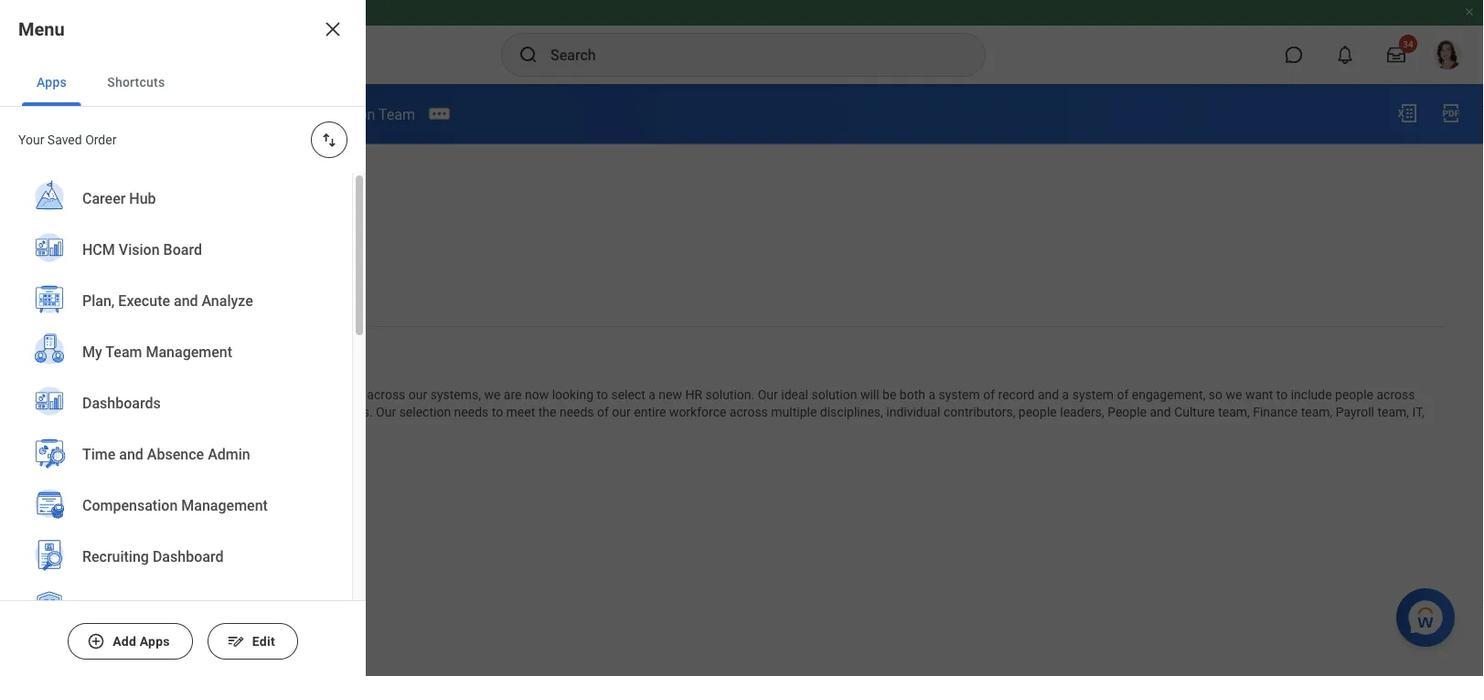 Task type: locate. For each thing, give the bounding box(es) containing it.
0 horizontal spatial gig
[[144, 208, 163, 223]]

inbox large image
[[1387, 46, 1406, 64]]

selection down systems,
[[399, 404, 451, 420]]

1 vertical spatial process
[[128, 296, 171, 309]]

solution for event
[[258, 105, 311, 123]]

and down engagement,
[[1150, 404, 1171, 420]]

0 horizontal spatial needs
[[454, 404, 489, 420]]

gig event: hr solution selection team link up the completed
[[144, 204, 362, 223]]

and up 'time and absence admin'
[[139, 422, 160, 437]]

profile logan mcneil element
[[1422, 35, 1473, 75]]

our left the ideal on the right bottom
[[758, 387, 778, 402]]

1 vertical spatial management
[[181, 497, 268, 514]]

apps right add
[[140, 634, 170, 650]]

2 horizontal spatial a
[[1062, 387, 1069, 402]]

and left the analyze
[[174, 292, 198, 309]]

system up contributors,
[[939, 387, 980, 402]]

needs down looking
[[560, 404, 594, 420]]

event
[[90, 100, 145, 126]]

0 vertical spatial tab list
[[0, 59, 366, 107]]

0 vertical spatial management
[[146, 343, 232, 361]]

1 horizontal spatial process
[[128, 296, 171, 309]]

team, down include
[[1301, 404, 1333, 420]]

my
[[82, 343, 102, 361]]

selection down first
[[269, 404, 321, 420]]

plan,
[[82, 292, 115, 309]]

1 a from the left
[[649, 387, 656, 402]]

vision
[[119, 241, 160, 258]]

1 vertical spatial gig event: hr solution selection team
[[144, 208, 362, 223]]

engagement,
[[1132, 387, 1206, 402]]

3 we from the left
[[1226, 387, 1242, 402]]

gig event: hr solution selection team for view event
[[167, 105, 415, 123]]

selection
[[269, 404, 321, 420], [399, 404, 451, 420]]

systems,
[[430, 387, 481, 402]]

of left entire
[[597, 404, 609, 420]]

my team management
[[82, 343, 232, 361]]

tab list containing details
[[37, 282, 1448, 326]]

0 vertical spatial gig event: hr solution selection team
[[167, 105, 415, 123]]

0 horizontal spatial selection
[[269, 404, 321, 420]]

process up "my team management"
[[128, 296, 171, 309]]

the right in
[[248, 404, 266, 420]]

and right record
[[1038, 387, 1059, 402]]

management for benefits management
[[140, 599, 226, 617]]

overall for overall process
[[37, 208, 76, 223]]

recruiting dashboard link
[[22, 531, 330, 584]]

of up contributors,
[[983, 387, 995, 402]]

0 horizontal spatial a
[[649, 387, 656, 402]]

recruiting
[[82, 548, 149, 565]]

the down the now
[[538, 404, 556, 420]]

1 overall from the top
[[37, 208, 76, 223]]

apps button
[[22, 59, 81, 106]]

management for compensation management
[[181, 497, 268, 514]]

list containing career hub
[[0, 173, 352, 677]]

2 needs from the left
[[560, 404, 594, 420]]

1 horizontal spatial selection
[[399, 404, 451, 420]]

1 vertical spatial overall
[[37, 243, 76, 258]]

1 vertical spatial gig
[[144, 208, 163, 223]]

1 horizontal spatial apps
[[140, 634, 170, 650]]

our right process. in the bottom of the page
[[376, 404, 396, 420]]

payroll
[[1336, 404, 1374, 420]]

1 horizontal spatial a
[[929, 387, 936, 402]]

we left "are"
[[484, 387, 501, 402]]

solution.
[[706, 387, 755, 402]]

hr inside name element
[[139, 352, 156, 367]]

people up payroll
[[1335, 387, 1374, 402]]

2 vertical spatial solution
[[159, 352, 206, 367]]

0 horizontal spatial people
[[1019, 404, 1057, 420]]

selection up sort image
[[315, 105, 375, 123]]

event: for event
[[192, 105, 231, 123]]

gig right event
[[167, 105, 188, 123]]

we right so
[[1226, 387, 1242, 402]]

our
[[758, 387, 778, 402], [376, 404, 396, 420]]

list
[[0, 173, 352, 677]]

edit button
[[207, 624, 298, 660]]

our up absence
[[163, 422, 182, 437]]

across
[[367, 387, 405, 402], [1377, 387, 1415, 402], [730, 404, 768, 420]]

0 vertical spatial event:
[[192, 105, 231, 123]]

gig event: hr solution selection team link up sort image
[[167, 105, 415, 123]]

1 vertical spatial apps
[[140, 634, 170, 650]]

1 vertical spatial gig event: hr solution selection team link
[[144, 204, 362, 223]]

include
[[1291, 387, 1332, 402]]

team, left it,
[[1378, 404, 1409, 420]]

apps
[[37, 75, 67, 90], [140, 634, 170, 650]]

event: right shortcuts "button"
[[192, 105, 231, 123]]

of
[[983, 387, 995, 402], [1117, 387, 1129, 402], [597, 404, 609, 420]]

1 horizontal spatial system
[[1072, 387, 1114, 402]]

2 horizontal spatial to
[[1276, 387, 1288, 402]]

needs
[[454, 404, 489, 420], [560, 404, 594, 420]]

name element
[[139, 341, 296, 368]]

our down select
[[612, 404, 631, 420]]

a up leaders,
[[1062, 387, 1069, 402]]

solution
[[258, 105, 311, 123], [224, 208, 271, 223], [159, 352, 206, 367]]

shortcuts
[[107, 75, 165, 90]]

0 horizontal spatial we
[[157, 387, 173, 402]]

tab list
[[0, 59, 366, 107], [37, 282, 1448, 326]]

2 horizontal spatial team,
[[1378, 404, 1409, 420]]

people
[[1335, 387, 1374, 402], [1019, 404, 1057, 420]]

to left the meet on the bottom left of page
[[492, 404, 503, 420]]

compensation
[[82, 497, 178, 514]]

2 horizontal spatial we
[[1226, 387, 1242, 402]]

dashboards link
[[22, 378, 330, 431]]

now
[[525, 387, 549, 402]]

text edit image
[[227, 633, 245, 651]]

selection up out
[[209, 352, 261, 367]]

dashboards
[[82, 394, 161, 412]]

overall down for on the left top
[[37, 208, 76, 223]]

selection
[[315, 105, 375, 123], [274, 208, 327, 223], [209, 352, 261, 367]]

0 horizontal spatial team,
[[1218, 404, 1250, 420]]

add
[[113, 634, 136, 650]]

2 vertical spatial selection
[[209, 352, 261, 367]]

as we round out our cloud-first strategy across our systems, we are now looking to select a new hr solution. our ideal solution will be both a system of record and a system of engagement, so we want to include people across our organisation in the selection process. our selection needs to meet the needs of our entire workforce across multiple disciplines, individual contributors, people leaders, people and culture team, finance team, payroll team, it, and our leadership teams.
[[139, 387, 1428, 437]]

finance
[[1253, 404, 1298, 420]]

of up the people
[[1117, 387, 1129, 402]]

event: up the board
[[167, 208, 201, 223]]

view event main content
[[0, 84, 1484, 554]]

2 we from the left
[[484, 387, 501, 402]]

hcm vision board
[[82, 241, 202, 258]]

so
[[1209, 387, 1223, 402]]

1 horizontal spatial we
[[484, 387, 501, 402]]

0 vertical spatial selection
[[315, 105, 375, 123]]

overall left status
[[37, 243, 76, 258]]

1 vertical spatial people
[[1019, 404, 1057, 420]]

2 system from the left
[[1072, 387, 1114, 402]]

0 horizontal spatial system
[[939, 387, 980, 402]]

overall status element
[[144, 232, 281, 260]]

0 vertical spatial gig event: hr solution selection team link
[[167, 105, 415, 123]]

system up leaders,
[[1072, 387, 1114, 402]]

description
[[55, 387, 120, 402]]

0 horizontal spatial our
[[376, 404, 396, 420]]

1 horizontal spatial people
[[1335, 387, 1374, 402]]

board
[[163, 241, 202, 258]]

process down career
[[80, 208, 126, 223]]

1 vertical spatial our
[[376, 404, 396, 420]]

my team management link
[[22, 326, 330, 380]]

new
[[659, 387, 682, 402]]

1 horizontal spatial the
[[538, 404, 556, 420]]

sort image
[[320, 131, 338, 149]]

contributors,
[[944, 404, 1015, 420]]

career hub
[[82, 190, 156, 207]]

1 horizontal spatial gig
[[167, 105, 188, 123]]

0 horizontal spatial apps
[[37, 75, 67, 90]]

2 the from the left
[[538, 404, 556, 420]]

benefits management link
[[22, 583, 330, 636]]

needs down systems,
[[454, 404, 489, 420]]

successfully completed
[[144, 243, 281, 258]]

time and absence admin
[[82, 446, 250, 463]]

gig down hub
[[144, 208, 163, 223]]

gig event: hr solution selection team up sort image
[[167, 105, 415, 123]]

gig inside 'gig event: hr solution selection team' link
[[144, 208, 163, 223]]

overall
[[37, 208, 76, 223], [37, 243, 76, 258]]

apps up view
[[37, 75, 67, 90]]

notifications large image
[[1336, 46, 1354, 64]]

workforce
[[669, 404, 726, 420]]

our left systems,
[[409, 387, 427, 402]]

0 vertical spatial people
[[1335, 387, 1374, 402]]

selection up the completed
[[274, 208, 327, 223]]

2 team, from the left
[[1301, 404, 1333, 420]]

0 vertical spatial overall
[[37, 208, 76, 223]]

to
[[597, 387, 608, 402], [1276, 387, 1288, 402], [492, 404, 503, 420]]

1 horizontal spatial team,
[[1301, 404, 1333, 420]]

the
[[248, 404, 266, 420], [538, 404, 556, 420]]

view printable version (pdf) image
[[1440, 102, 1462, 124]]

are
[[504, 387, 522, 402]]

a right both
[[929, 387, 936, 402]]

a
[[649, 387, 656, 402], [929, 387, 936, 402], [1062, 387, 1069, 402]]

across up it,
[[1377, 387, 1415, 402]]

system
[[939, 387, 980, 402], [1072, 387, 1114, 402]]

selection for view event
[[315, 105, 375, 123]]

dashboard
[[153, 548, 224, 565]]

across down 'solution.'
[[730, 404, 768, 420]]

team inside name element
[[264, 352, 296, 367]]

gig event: hr solution selection team for overall process
[[144, 208, 362, 223]]

1 vertical spatial selection
[[274, 208, 327, 223]]

1 vertical spatial solution
[[224, 208, 271, 223]]

apps inside button
[[140, 634, 170, 650]]

1 horizontal spatial needs
[[560, 404, 594, 420]]

0 horizontal spatial of
[[597, 404, 609, 420]]

1 the from the left
[[248, 404, 266, 420]]

1 vertical spatial tab list
[[37, 282, 1448, 326]]

2 horizontal spatial across
[[1377, 387, 1415, 402]]

people down record
[[1019, 404, 1057, 420]]

out
[[212, 387, 231, 402]]

2 overall from the top
[[37, 243, 76, 258]]

entire
[[634, 404, 666, 420]]

leaders,
[[1060, 404, 1104, 420]]

selection inside name element
[[209, 352, 261, 367]]

1 horizontal spatial of
[[983, 387, 995, 402]]

solution inside name element
[[159, 352, 206, 367]]

global navigation dialog
[[0, 0, 366, 677]]

we
[[157, 387, 173, 402], [484, 387, 501, 402], [1226, 387, 1242, 402]]

0 vertical spatial solution
[[258, 105, 311, 123]]

we right the as
[[157, 387, 173, 402]]

across up process. in the bottom of the page
[[367, 387, 405, 402]]

export to excel image
[[1396, 102, 1418, 124]]

1 horizontal spatial our
[[758, 387, 778, 402]]

0 horizontal spatial process
[[80, 208, 126, 223]]

management
[[146, 343, 232, 361], [181, 497, 268, 514], [140, 599, 226, 617]]

team, down so
[[1218, 404, 1250, 420]]

time
[[82, 446, 116, 463]]

team
[[379, 105, 415, 123], [330, 208, 362, 223], [105, 343, 142, 361], [264, 352, 296, 367]]

order
[[85, 132, 117, 147]]

1 vertical spatial event:
[[167, 208, 201, 223]]

1 selection from the left
[[269, 404, 321, 420]]

it,
[[1412, 404, 1425, 420]]

process
[[80, 208, 126, 223], [128, 296, 171, 309]]

hr
[[235, 105, 254, 123], [204, 208, 221, 223], [139, 352, 156, 367], [685, 387, 702, 402]]

gig event: hr solution selection team up the completed
[[144, 208, 362, 223]]

to left select
[[597, 387, 608, 402]]

1 system from the left
[[939, 387, 980, 402]]

0 vertical spatial our
[[758, 387, 778, 402]]

2 vertical spatial management
[[140, 599, 226, 617]]

0 vertical spatial gig
[[167, 105, 188, 123]]

0 vertical spatial apps
[[37, 75, 67, 90]]

event: for process
[[167, 208, 201, 223]]

banner
[[0, 0, 1484, 84]]

to up finance
[[1276, 387, 1288, 402]]

both
[[900, 387, 925, 402]]

0 horizontal spatial the
[[248, 404, 266, 420]]

a up entire
[[649, 387, 656, 402]]

record
[[998, 387, 1035, 402]]



Task type: describe. For each thing, give the bounding box(es) containing it.
0 horizontal spatial across
[[367, 387, 405, 402]]

hcm
[[82, 241, 115, 258]]

saved
[[47, 132, 82, 147]]

your
[[18, 132, 44, 147]]

shortcuts button
[[92, 59, 179, 106]]

cloud-
[[256, 387, 292, 402]]

time and absence admin link
[[22, 429, 330, 482]]

tab list inside view event main content
[[37, 282, 1448, 326]]

overall process
[[37, 208, 126, 223]]

benefits
[[82, 599, 136, 617]]

x image
[[322, 18, 344, 40]]

3 a from the left
[[1062, 387, 1069, 402]]

culture
[[1174, 404, 1215, 420]]

completed
[[219, 243, 281, 258]]

overall for overall status
[[37, 243, 76, 258]]

edit
[[252, 634, 275, 650]]

2 horizontal spatial of
[[1117, 387, 1129, 402]]

select
[[611, 387, 645, 402]]

our up in
[[234, 387, 253, 402]]

benefits management
[[82, 599, 226, 617]]

process inside tab list
[[128, 296, 171, 309]]

plus circle image
[[87, 633, 105, 651]]

selection for overall process
[[274, 208, 327, 223]]

leadership
[[185, 422, 244, 437]]

admin
[[208, 446, 250, 463]]

recruiting dashboard
[[82, 548, 224, 565]]

list inside global navigation dialog
[[0, 173, 352, 677]]

your saved order
[[18, 132, 117, 147]]

in
[[235, 404, 245, 420]]

search image
[[518, 44, 540, 66]]

multiple
[[771, 404, 817, 420]]

solution
[[812, 387, 857, 402]]

2 selection from the left
[[399, 404, 451, 420]]

career
[[82, 190, 126, 207]]

compensation management link
[[22, 480, 330, 533]]

gig event: hr solution selection team link for process
[[144, 204, 362, 223]]

plan, execute and analyze link
[[22, 275, 330, 328]]

and right time
[[119, 446, 143, 463]]

people
[[1108, 404, 1147, 420]]

career hub link
[[22, 173, 330, 226]]

view event
[[37, 100, 145, 126]]

strategy
[[318, 387, 364, 402]]

looking
[[552, 387, 594, 402]]

menu
[[18, 18, 65, 40]]

name
[[55, 352, 89, 367]]

add apps
[[113, 634, 170, 650]]

organisation
[[160, 404, 232, 420]]

individual
[[886, 404, 941, 420]]

close environment banner image
[[1464, 6, 1475, 17]]

0 horizontal spatial to
[[492, 404, 503, 420]]

gig for process
[[144, 208, 163, 223]]

gig event: hr solution selection team link for event
[[167, 105, 415, 123]]

view
[[37, 100, 85, 126]]

teams.
[[247, 422, 286, 437]]

as
[[139, 387, 154, 402]]

our down the as
[[139, 404, 157, 420]]

3 team, from the left
[[1378, 404, 1409, 420]]

disciplines,
[[820, 404, 883, 420]]

details
[[55, 296, 92, 309]]

team inside my team management link
[[105, 343, 142, 361]]

tab list containing apps
[[0, 59, 366, 107]]

analyze
[[202, 292, 253, 309]]

compensation management
[[82, 497, 268, 514]]

execute
[[118, 292, 170, 309]]

2 a from the left
[[929, 387, 936, 402]]

status
[[80, 243, 116, 258]]

hr inside 'as we round out our cloud-first strategy across our systems, we are now looking to select a new hr solution. our ideal solution will be both a system of record and a system of engagement, so we want to include people across our organisation in the selection process. our selection needs to meet the needs of our entire workforce across multiple disciplines, individual contributors, people leaders, people and culture team, finance team, payroll team, it, and our leadership teams.'
[[685, 387, 702, 402]]

overall status
[[37, 243, 116, 258]]

add apps button
[[68, 624, 193, 660]]

ideal
[[781, 387, 808, 402]]

successfully
[[144, 243, 216, 258]]

gig for event
[[167, 105, 188, 123]]

round
[[176, 387, 209, 402]]

absence
[[147, 446, 204, 463]]

will
[[860, 387, 879, 402]]

process.
[[324, 404, 373, 420]]

1 horizontal spatial across
[[730, 404, 768, 420]]

for
[[37, 172, 55, 187]]

1 team, from the left
[[1218, 404, 1250, 420]]

first
[[292, 387, 315, 402]]

solution for process
[[224, 208, 271, 223]]

1 horizontal spatial to
[[597, 387, 608, 402]]

hcm vision board link
[[22, 224, 330, 277]]

hub
[[129, 190, 156, 207]]

0 vertical spatial process
[[80, 208, 126, 223]]

meet
[[506, 404, 535, 420]]

be
[[883, 387, 896, 402]]

1 we from the left
[[157, 387, 173, 402]]

plan, execute and analyze
[[82, 292, 253, 309]]

want
[[1245, 387, 1273, 402]]

apps inside "button"
[[37, 75, 67, 90]]

1 needs from the left
[[454, 404, 489, 420]]

hr solution selection team
[[139, 352, 296, 367]]



Task type: vqa. For each thing, say whether or not it's contained in the screenshot.
Event
yes



